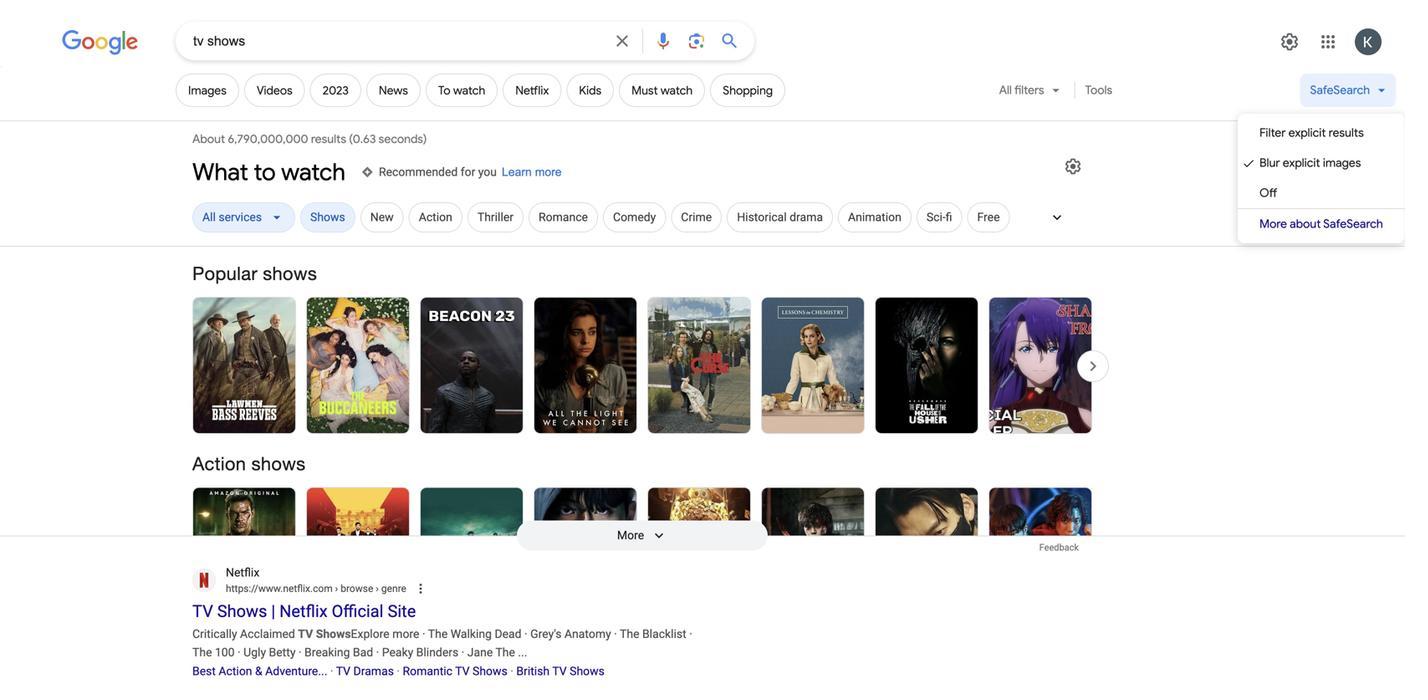 Task type: describe. For each thing, give the bounding box(es) containing it.
blur explicit images
[[1260, 156, 1361, 170]]

netflix link
[[503, 74, 562, 107]]

fi
[[946, 210, 952, 224]]

100
[[215, 646, 235, 660]]

3 ‎ from the left
[[516, 664, 516, 678]]

to
[[254, 158, 276, 187]]

crime
[[681, 210, 712, 224]]

what to watch
[[192, 158, 346, 187]]

dead
[[495, 627, 522, 641]]

netflix https://www.netflix.com › browse › genre
[[226, 566, 406, 595]]

videos
[[257, 83, 293, 98]]

tv down breaking
[[336, 664, 351, 678]]

historical
[[737, 210, 787, 224]]

british tv shows link
[[516, 664, 605, 678]]

shows inside button
[[310, 210, 345, 224]]

action shows
[[192, 453, 306, 474]]

1 horizontal spatial the
[[428, 627, 448, 641]]

must watch link
[[619, 74, 705, 107]]

filter explicit results
[[1260, 125, 1364, 140]]

watch for to watch
[[453, 83, 485, 98]]

2023 link
[[310, 74, 361, 107]]

shopping link
[[710, 74, 786, 107]]

british
[[516, 664, 550, 678]]

grey's
[[531, 627, 562, 641]]

watch inside heading
[[281, 158, 346, 187]]

jane
[[467, 646, 493, 660]]

blur
[[1260, 156, 1280, 170]]

· down breaking
[[330, 664, 333, 678]]

· right betty
[[299, 646, 302, 660]]

tv right british
[[552, 664, 567, 678]]

more inside explore more · the walking dead · grey's anatomy · the blacklist · the 100 · ugly betty · breaking bad · peaky blinders · jane the ...
[[392, 627, 420, 641]]

best action & adventure... · ‎ tv dramas · ‎ romantic tv shows · ‎ british tv shows
[[192, 664, 605, 678]]

more about safesearch link
[[1238, 209, 1405, 239]]

2 horizontal spatial the
[[620, 627, 640, 641]]

images
[[1323, 156, 1361, 170]]

ugly
[[244, 646, 266, 660]]

search by voice image
[[653, 31, 673, 51]]

menu containing filter explicit results
[[1238, 114, 1405, 243]]

about
[[192, 132, 225, 146]]

shows down jane
[[473, 664, 508, 678]]

comedy button
[[603, 202, 666, 235]]

&
[[255, 664, 262, 678]]

dramas
[[353, 664, 394, 678]]

breaking
[[305, 646, 350, 660]]

more for more
[[617, 529, 644, 543]]

tv down jane
[[455, 664, 470, 678]]

browse
[[341, 583, 373, 595]]

services
[[219, 210, 262, 224]]

more about safesearch
[[1260, 217, 1383, 231]]

kids
[[579, 83, 602, 98]]

must watch
[[632, 83, 693, 98]]

more button
[[517, 521, 768, 551]]

news
[[379, 83, 408, 98]]

historical drama button
[[727, 202, 833, 235]]

animation button
[[838, 202, 912, 235]]

filter explicit results link
[[1238, 118, 1405, 148]]

walking
[[451, 627, 492, 641]]

free button
[[967, 202, 1010, 235]]

1 ‎ from the left
[[336, 664, 336, 678]]

shows for popular shows
[[263, 263, 317, 284]]

romantic
[[403, 664, 453, 678]]

explore
[[351, 627, 390, 641]]

more for more about safesearch
[[1260, 217, 1287, 231]]

popular shows
[[192, 263, 317, 284]]

· right dead
[[525, 627, 528, 641]]

more inside recommended for you learn more
[[535, 166, 562, 179]]

all for all filters
[[999, 83, 1012, 97]]

action button
[[409, 202, 462, 235]]

site
[[388, 602, 416, 622]]

shows up breaking
[[316, 627, 351, 641]]

· right anatomy
[[614, 627, 617, 641]]

action for action
[[419, 210, 452, 224]]

official
[[332, 602, 384, 622]]

add to watch element
[[438, 83, 485, 98]]

action shows heading
[[192, 452, 1093, 476]]

add 2023 element
[[323, 83, 349, 98]]

off
[[1260, 186, 1278, 200]]

comedy
[[613, 210, 656, 224]]

critically acclaimed tv shows
[[192, 627, 351, 641]]

critically
[[192, 627, 237, 641]]

you
[[478, 165, 497, 179]]

all filters
[[999, 83, 1044, 97]]

adventure...
[[265, 664, 327, 678]]

for
[[461, 165, 475, 179]]

explore more · the walking dead · grey's anatomy · the blacklist · the 100 · ugly betty · breaking bad · peaky blinders · jane the ...
[[192, 627, 693, 660]]

recommended for you learn more
[[379, 165, 562, 179]]

off link
[[1238, 178, 1405, 208]]

about 6,790,000,000 results (0.63 seconds)
[[192, 132, 430, 146]]

filters
[[1015, 83, 1044, 97]]

add must watch element
[[632, 83, 693, 98]]

· right bad
[[376, 646, 379, 660]]

recommended
[[379, 165, 458, 179]]

1 › from the left
[[335, 583, 338, 595]]

2 vertical spatial action
[[219, 664, 252, 678]]

· down the the ...
[[511, 664, 514, 678]]

bad
[[353, 646, 373, 660]]

2 › from the left
[[376, 583, 379, 595]]

feedback button
[[1026, 536, 1093, 560]]

sci-fi button
[[917, 202, 962, 235]]

tools button
[[1078, 74, 1120, 107]]

6,790,000,000
[[228, 132, 308, 146]]



Task type: vqa. For each thing, say whether or not it's contained in the screenshot.
option
no



Task type: locate. For each thing, give the bounding box(es) containing it.
netflix left "add kids" element
[[516, 83, 549, 98]]

images link
[[176, 74, 239, 107]]

0 horizontal spatial results
[[311, 132, 346, 146]]

google image
[[62, 30, 139, 55]]

1 horizontal spatial more
[[535, 166, 562, 179]]

(0.63
[[349, 132, 376, 146]]

0 horizontal spatial ‎
[[336, 664, 336, 678]]

‎ down peaky
[[403, 664, 403, 678]]

popular shows heading
[[192, 262, 1093, 285]]

shows
[[263, 263, 317, 284], [251, 453, 306, 474]]

action inside button
[[419, 210, 452, 224]]

safesearch button
[[1300, 74, 1396, 114]]

watch down about 6,790,000,000 results (0.63 seconds)
[[281, 158, 346, 187]]

tools
[[1085, 83, 1113, 97]]

tv down tv shows | netflix official site
[[298, 627, 313, 641]]

romance button
[[529, 202, 598, 235]]

the
[[428, 627, 448, 641], [620, 627, 640, 641], [192, 646, 212, 660]]

1 vertical spatial all
[[202, 210, 216, 224]]

action inside heading
[[192, 453, 246, 474]]

videos link
[[244, 74, 305, 107]]

0 vertical spatial safesearch
[[1310, 83, 1370, 97]]

genre
[[381, 583, 406, 595]]

0 horizontal spatial more
[[392, 627, 420, 641]]

animation
[[848, 210, 902, 224]]

tv shows | netflix official site
[[192, 602, 416, 622]]

· left jane
[[461, 646, 465, 660]]

more right learn
[[535, 166, 562, 179]]

more inside button
[[617, 529, 644, 543]]

add netflix element
[[516, 83, 549, 98]]

more
[[535, 166, 562, 179], [392, 627, 420, 641]]

drama
[[790, 210, 823, 224]]

1 horizontal spatial ‎
[[403, 664, 403, 678]]

1 vertical spatial safesearch
[[1324, 217, 1383, 231]]

‎ down breaking
[[336, 664, 336, 678]]

None search field
[[0, 21, 755, 60]]

what to watch heading
[[192, 157, 346, 187]]

0 horizontal spatial ›
[[335, 583, 338, 595]]

0 horizontal spatial all
[[202, 210, 216, 224]]

1 vertical spatial netflix
[[226, 566, 260, 580]]

1 horizontal spatial watch
[[453, 83, 485, 98]]

best action & adventure... link
[[192, 664, 327, 678]]

crime button
[[671, 202, 722, 235]]

1 vertical spatial more
[[392, 627, 420, 641]]

menu
[[1238, 114, 1405, 243]]

|
[[271, 602, 275, 622]]

1 vertical spatial shows
[[251, 453, 306, 474]]

0 vertical spatial more
[[535, 166, 562, 179]]

the left blacklist
[[620, 627, 640, 641]]

1 vertical spatial more
[[617, 529, 644, 543]]

all
[[999, 83, 1012, 97], [202, 210, 216, 224]]

seconds)
[[379, 132, 427, 146]]

feedback
[[1040, 543, 1079, 553]]

what
[[192, 158, 248, 187]]

sci-
[[927, 210, 946, 224]]

results left (0.63
[[311, 132, 346, 146]]

‎ down the the ...
[[516, 664, 516, 678]]

shopping
[[723, 83, 773, 98]]

0 vertical spatial explicit
[[1289, 125, 1326, 140]]

1 horizontal spatial ›
[[376, 583, 379, 595]]

learn
[[502, 166, 532, 179]]

peaky
[[382, 646, 413, 660]]

all left filters
[[999, 83, 1012, 97]]

0 vertical spatial all
[[999, 83, 1012, 97]]

https://www.netflix.com
[[226, 583, 333, 595]]

acclaimed
[[240, 627, 295, 641]]

1 vertical spatial explicit
[[1283, 156, 1321, 170]]

the up best
[[192, 646, 212, 660]]

explicit right blur
[[1283, 156, 1321, 170]]

all services
[[202, 210, 262, 224]]

1 horizontal spatial netflix
[[280, 602, 328, 622]]

none text field containing https://www.netflix.com
[[226, 581, 406, 596]]

all inside popup button
[[202, 210, 216, 224]]

blinders
[[416, 646, 459, 660]]

kids link
[[567, 74, 614, 107]]

safesearch inside 'link'
[[1324, 217, 1383, 231]]

more inside 'link'
[[1260, 217, 1287, 231]]

blacklist
[[642, 627, 687, 641]]

safesearch inside dropdown button
[[1310, 83, 1370, 97]]

news link
[[366, 74, 421, 107]]

netflix inside netflix https://www.netflix.com › browse › genre
[[226, 566, 260, 580]]

netflix up https://www.netflix.com at the left bottom of page
[[226, 566, 260, 580]]

›
[[335, 583, 338, 595], [376, 583, 379, 595]]

0 vertical spatial shows
[[263, 263, 317, 284]]

0 horizontal spatial the
[[192, 646, 212, 660]]

› left genre
[[376, 583, 379, 595]]

thriller
[[478, 210, 514, 224]]

new button
[[360, 202, 404, 235]]

to watch link
[[426, 74, 498, 107]]

blur explicit images link
[[1238, 148, 1405, 178]]

shows left new at the top of the page
[[310, 210, 345, 224]]

1 horizontal spatial all
[[999, 83, 1012, 97]]

romantic tv shows link
[[403, 664, 508, 678]]

2023
[[323, 83, 349, 98]]

› browse › genre text field
[[333, 583, 406, 595]]

thriller button
[[468, 202, 524, 235]]

· down peaky
[[397, 664, 400, 678]]

action
[[419, 210, 452, 224], [192, 453, 246, 474], [219, 664, 252, 678]]

more down action shows heading
[[617, 529, 644, 543]]

results up images
[[1329, 125, 1364, 140]]

0 vertical spatial action
[[419, 210, 452, 224]]

netflix for netflix
[[516, 83, 549, 98]]

more up peaky
[[392, 627, 420, 641]]

search by image image
[[687, 31, 707, 51]]

0 horizontal spatial more
[[617, 529, 644, 543]]

explicit inside the blur explicit images 'link'
[[1283, 156, 1321, 170]]

explicit up blur explicit images
[[1289, 125, 1326, 140]]

netflix right | at the bottom left of page
[[280, 602, 328, 622]]

all for all services
[[202, 210, 216, 224]]

· up blinders
[[422, 627, 425, 641]]

2 horizontal spatial watch
[[661, 83, 693, 98]]

· right 100
[[238, 646, 241, 660]]

tv dramas link
[[336, 664, 394, 678]]

netflix for netflix https://www.netflix.com › browse › genre
[[226, 566, 260, 580]]

0 horizontal spatial netflix
[[226, 566, 260, 580]]

None text field
[[226, 581, 406, 596]]

2 horizontal spatial ‎
[[516, 664, 516, 678]]

free
[[978, 210, 1000, 224]]

best
[[192, 664, 216, 678]]

safesearch down "off" link
[[1324, 217, 1383, 231]]

1 horizontal spatial more
[[1260, 217, 1287, 231]]

shows left | at the bottom left of page
[[217, 602, 267, 622]]

1 vertical spatial action
[[192, 453, 246, 474]]

0 horizontal spatial watch
[[281, 158, 346, 187]]

› left browse at the left bottom of the page
[[335, 583, 338, 595]]

to
[[438, 83, 451, 98]]

explicit for filter
[[1289, 125, 1326, 140]]

watch right must
[[661, 83, 693, 98]]

all filters button
[[989, 74, 1072, 114]]

results for 6,790,000,000
[[311, 132, 346, 146]]

must
[[632, 83, 658, 98]]

all inside popup button
[[999, 83, 1012, 97]]

about
[[1290, 217, 1321, 231]]

explicit for blur
[[1283, 156, 1321, 170]]

the up blinders
[[428, 627, 448, 641]]

watch right to
[[453, 83, 485, 98]]

0 vertical spatial more
[[1260, 217, 1287, 231]]

shows for action shows
[[251, 453, 306, 474]]

tv up critically
[[192, 602, 213, 622]]

betty
[[269, 646, 296, 660]]

the ...
[[496, 646, 527, 660]]

shows button
[[300, 202, 355, 235]]

netflix
[[516, 83, 549, 98], [226, 566, 260, 580], [280, 602, 328, 622]]

results for explicit
[[1329, 125, 1364, 140]]

2 vertical spatial netflix
[[280, 602, 328, 622]]

all services button
[[192, 202, 295, 235]]

Search search field
[[193, 32, 602, 53]]

popular
[[192, 263, 258, 284]]

add kids element
[[579, 83, 602, 98]]

more down off
[[1260, 217, 1287, 231]]

action for action shows
[[192, 453, 246, 474]]

explicit inside filter explicit results link
[[1289, 125, 1326, 140]]

historical drama
[[737, 210, 823, 224]]

1 horizontal spatial results
[[1329, 125, 1364, 140]]

2 horizontal spatial netflix
[[516, 83, 549, 98]]

images
[[188, 83, 227, 98]]

learn more link
[[502, 164, 562, 181]]

watch for must watch
[[661, 83, 693, 98]]

explicit
[[1289, 125, 1326, 140], [1283, 156, 1321, 170]]

0 vertical spatial netflix
[[516, 83, 549, 98]]

new
[[370, 210, 394, 224]]

romance
[[539, 210, 588, 224]]

safesearch up filter explicit results link
[[1310, 83, 1370, 97]]

shows down anatomy
[[570, 664, 605, 678]]

anatomy
[[565, 627, 611, 641]]

· right blacklist
[[689, 627, 693, 641]]

all left services
[[202, 210, 216, 224]]

2 ‎ from the left
[[403, 664, 403, 678]]



